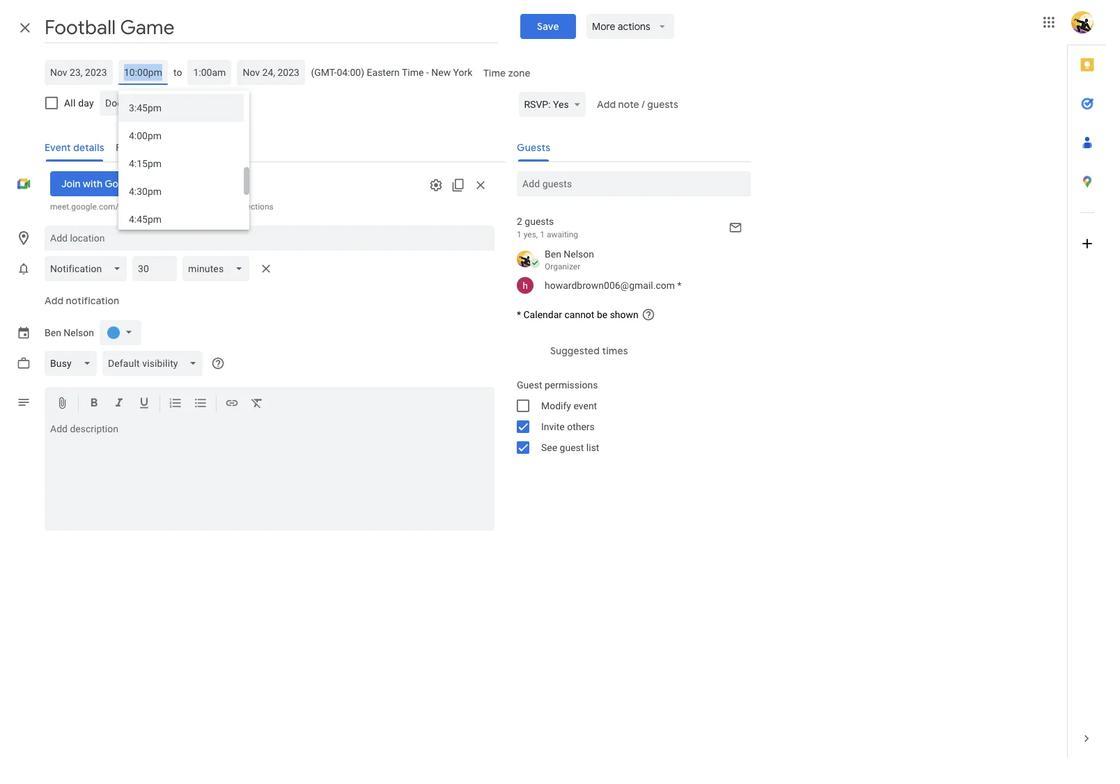Task type: vqa. For each thing, say whether or not it's contained in the screenshot.
PRIVACY link
no



Task type: describe. For each thing, give the bounding box(es) containing it.
day
[[78, 98, 94, 109]]

time zone button
[[478, 61, 536, 86]]

1 time from the left
[[402, 67, 424, 78]]

3:45pm option
[[118, 94, 244, 122]]

with
[[83, 178, 103, 190]]

up
[[167, 202, 177, 212]]

group containing guest permissions
[[506, 375, 751, 458]]

see
[[541, 442, 557, 453]]

more
[[592, 20, 615, 33]]

Guests text field
[[522, 171, 745, 196]]

0 horizontal spatial guest
[[205, 202, 226, 212]]

/
[[641, 98, 645, 111]]

3:30pm option
[[118, 66, 244, 94]]

bold image
[[87, 396, 101, 412]]

nelson for ben nelson
[[64, 327, 94, 339]]

1 1 from the left
[[517, 230, 522, 240]]

guest inside group
[[560, 442, 584, 453]]

eastern
[[367, 67, 400, 78]]

save
[[537, 20, 559, 33]]

0 horizontal spatial *
[[517, 309, 521, 320]]

04:00)
[[337, 67, 364, 78]]

End time text field
[[193, 64, 226, 81]]

yes,
[[524, 230, 538, 240]]

connections
[[228, 202, 274, 212]]

End date text field
[[243, 64, 300, 81]]

join with google meet link
[[50, 171, 175, 196]]

meet
[[140, 178, 164, 190]]

howardbrown006@gmail.com *
[[545, 280, 682, 291]]

2
[[517, 216, 522, 227]]

4:15pm
[[129, 158, 162, 169]]

more actions arrow_drop_down
[[592, 20, 669, 33]]

add notification button
[[39, 284, 125, 318]]

modify
[[541, 401, 571, 412]]

join with google meet
[[61, 178, 164, 190]]

all day
[[64, 98, 94, 109]]

new
[[431, 67, 451, 78]]

actions
[[618, 20, 651, 33]]

see guest list
[[541, 442, 599, 453]]

add note / guests button
[[591, 92, 684, 117]]

3:45pm
[[129, 102, 162, 114]]

times
[[602, 345, 628, 357]]

add for add note / guests
[[597, 98, 616, 111]]

Location text field
[[50, 226, 489, 251]]

guests invited to this event. tree
[[506, 245, 751, 297]]

join
[[61, 178, 80, 190]]

4:30pm option
[[118, 178, 244, 205]]

(gmt-04:00) eastern time - new york
[[311, 67, 473, 78]]

all
[[64, 98, 76, 109]]

(gmt-
[[311, 67, 337, 78]]

Title text field
[[45, 13, 498, 43]]

shown
[[610, 309, 639, 320]]

* calendar cannot be shown
[[517, 309, 639, 320]]

1 vertical spatial to
[[179, 202, 187, 212]]

add notification
[[45, 295, 119, 307]]

4:00pm
[[129, 130, 162, 141]]

save button
[[520, 14, 575, 39]]

4:00pm option
[[118, 122, 244, 150]]

guest permissions
[[517, 380, 598, 391]]

guests inside button
[[647, 98, 678, 111]]



Task type: locate. For each thing, give the bounding box(es) containing it.
guest
[[517, 380, 542, 391]]

awaiting
[[547, 230, 578, 240]]

1 horizontal spatial *
[[677, 280, 682, 291]]

ben up organizer
[[545, 249, 561, 260]]

ben down add notification
[[45, 327, 61, 339]]

google
[[105, 178, 138, 190]]

0 horizontal spatial 1
[[517, 230, 522, 240]]

rsvp: yes button
[[519, 92, 586, 117]]

meet.google.com/zqv-
[[50, 202, 134, 212]]

Start date text field
[[50, 64, 107, 81]]

time left -
[[402, 67, 424, 78]]

york
[[453, 67, 473, 78]]

Description text field
[[45, 423, 495, 528]]

time inside time zone "button"
[[484, 67, 506, 79]]

4:45pm
[[129, 214, 162, 225]]

others
[[567, 421, 595, 433]]

howardbrown006@gmail.com tree item
[[506, 274, 751, 297]]

3:30pm
[[129, 75, 162, 86]]

start time list box
[[118, 66, 249, 233]]

1 horizontal spatial time
[[484, 67, 506, 79]]

to
[[173, 67, 182, 78], [179, 202, 187, 212]]

guests right "/"
[[647, 98, 678, 111]]

rsvp:
[[524, 99, 551, 110]]

2 1 from the left
[[540, 230, 545, 240]]

organizer
[[545, 262, 580, 272]]

rsvp: yes
[[524, 99, 569, 110]]

nelson up organizer
[[564, 249, 594, 260]]

0 horizontal spatial guests
[[525, 216, 554, 227]]

ben for ben nelson organizer
[[545, 249, 561, 260]]

* left calendar
[[517, 309, 521, 320]]

ben
[[545, 249, 561, 260], [45, 327, 61, 339]]

-
[[426, 67, 429, 78]]

nelson for ben nelson organizer
[[564, 249, 594, 260]]

nelson
[[564, 249, 594, 260], [64, 327, 94, 339]]

0 vertical spatial *
[[677, 280, 682, 291]]

tab list
[[1068, 45, 1106, 720]]

underline image
[[137, 396, 151, 412]]

formatting options toolbar
[[45, 387, 495, 421]]

0 vertical spatial guest
[[205, 202, 226, 212]]

time left "zone"
[[484, 67, 506, 79]]

list
[[586, 442, 599, 453]]

0 horizontal spatial time
[[402, 67, 424, 78]]

* down ben nelson, attending, organizer tree item
[[677, 280, 682, 291]]

be
[[597, 309, 608, 320]]

* inside the howardbrown006@gmail.com tree item
[[677, 280, 682, 291]]

add left note on the right top of the page
[[597, 98, 616, 111]]

guest left list
[[560, 442, 584, 453]]

0 vertical spatial add
[[597, 98, 616, 111]]

yes
[[553, 99, 569, 110]]

0 vertical spatial guests
[[647, 98, 678, 111]]

zone
[[509, 67, 531, 79]]

guest right 100
[[205, 202, 226, 212]]

howardbrown006@gmail.com
[[545, 280, 675, 291]]

suggested times
[[550, 345, 628, 357]]

1 vertical spatial guests
[[525, 216, 554, 227]]

1 horizontal spatial guests
[[647, 98, 678, 111]]

guests
[[647, 98, 678, 111], [525, 216, 554, 227]]

1 vertical spatial nelson
[[64, 327, 94, 339]]

add for add notification
[[45, 295, 64, 307]]

100
[[189, 202, 203, 212]]

add note / guests
[[597, 98, 678, 111]]

Start time text field
[[124, 64, 162, 81]]

1 horizontal spatial add
[[597, 98, 616, 111]]

0 vertical spatial to
[[173, 67, 182, 78]]

guest
[[205, 202, 226, 212], [560, 442, 584, 453]]

remove formatting image
[[250, 396, 264, 412]]

0 vertical spatial ben
[[545, 249, 561, 260]]

1 left yes,
[[517, 230, 522, 240]]

30 minutes before element
[[45, 254, 277, 284]]

cannot
[[565, 309, 594, 320]]

1 vertical spatial add
[[45, 295, 64, 307]]

guests up yes,
[[525, 216, 554, 227]]

1 right yes,
[[540, 230, 545, 240]]

insert link image
[[225, 396, 239, 412]]

1 vertical spatial ben
[[45, 327, 61, 339]]

Minutes in advance for notification number field
[[138, 256, 172, 281]]

time zone
[[484, 67, 531, 79]]

2 time from the left
[[484, 67, 506, 79]]

bulleted list image
[[194, 396, 208, 412]]

ben nelson organizer
[[545, 249, 594, 272]]

*
[[677, 280, 682, 291], [517, 309, 521, 320]]

1 horizontal spatial 1
[[540, 230, 545, 240]]

note
[[618, 98, 639, 111]]

modify event
[[541, 401, 597, 412]]

group
[[506, 375, 751, 458]]

to left end time "text field"
[[173, 67, 182, 78]]

0 horizontal spatial ben
[[45, 327, 61, 339]]

arrow_drop_down
[[656, 20, 669, 33]]

ben inside ben nelson organizer
[[545, 249, 561, 260]]

zfg
[[149, 202, 161, 212]]

suggested times button
[[545, 339, 634, 364]]

add up ben nelson on the left top
[[45, 295, 64, 307]]

ben nelson
[[45, 327, 94, 339]]

None field
[[99, 91, 206, 116], [45, 256, 133, 281], [183, 256, 255, 281], [45, 351, 102, 376], [102, 351, 209, 376], [99, 91, 206, 116], [45, 256, 133, 281], [183, 256, 255, 281], [45, 351, 102, 376], [102, 351, 209, 376]]

4:15pm option
[[118, 150, 244, 178]]

time
[[402, 67, 424, 78], [484, 67, 506, 79]]

1 vertical spatial guest
[[560, 442, 584, 453]]

0 horizontal spatial add
[[45, 295, 64, 307]]

meet.google.com/zqv-fvxj-zfg up to 100 guest connections
[[50, 202, 274, 212]]

invite
[[541, 421, 565, 433]]

0 horizontal spatial nelson
[[64, 327, 94, 339]]

permissions
[[545, 380, 598, 391]]

fvxj-
[[134, 202, 149, 212]]

0 vertical spatial nelson
[[564, 249, 594, 260]]

numbered list image
[[169, 396, 182, 412]]

ben nelson, attending, organizer tree item
[[506, 245, 751, 274]]

ben for ben nelson
[[45, 327, 61, 339]]

to right up
[[179, 202, 187, 212]]

2 guests 1 yes, 1 awaiting
[[517, 216, 578, 240]]

invite others
[[541, 421, 595, 433]]

guests inside 2 guests 1 yes, 1 awaiting
[[525, 216, 554, 227]]

1 vertical spatial *
[[517, 309, 521, 320]]

italic image
[[112, 396, 126, 412]]

4:45pm option
[[118, 205, 244, 233]]

nelson inside ben nelson organizer
[[564, 249, 594, 260]]

event
[[574, 401, 597, 412]]

1
[[517, 230, 522, 240], [540, 230, 545, 240]]

1 horizontal spatial ben
[[545, 249, 561, 260]]

notification
[[66, 295, 119, 307]]

nelson down add notification
[[64, 327, 94, 339]]

4:30pm
[[129, 186, 162, 197]]

add
[[597, 98, 616, 111], [45, 295, 64, 307]]

suggested
[[550, 345, 600, 357]]

RSVP: Yes text field
[[524, 92, 569, 117]]

1 horizontal spatial nelson
[[564, 249, 594, 260]]

1 horizontal spatial guest
[[560, 442, 584, 453]]

calendar
[[523, 309, 562, 320]]



